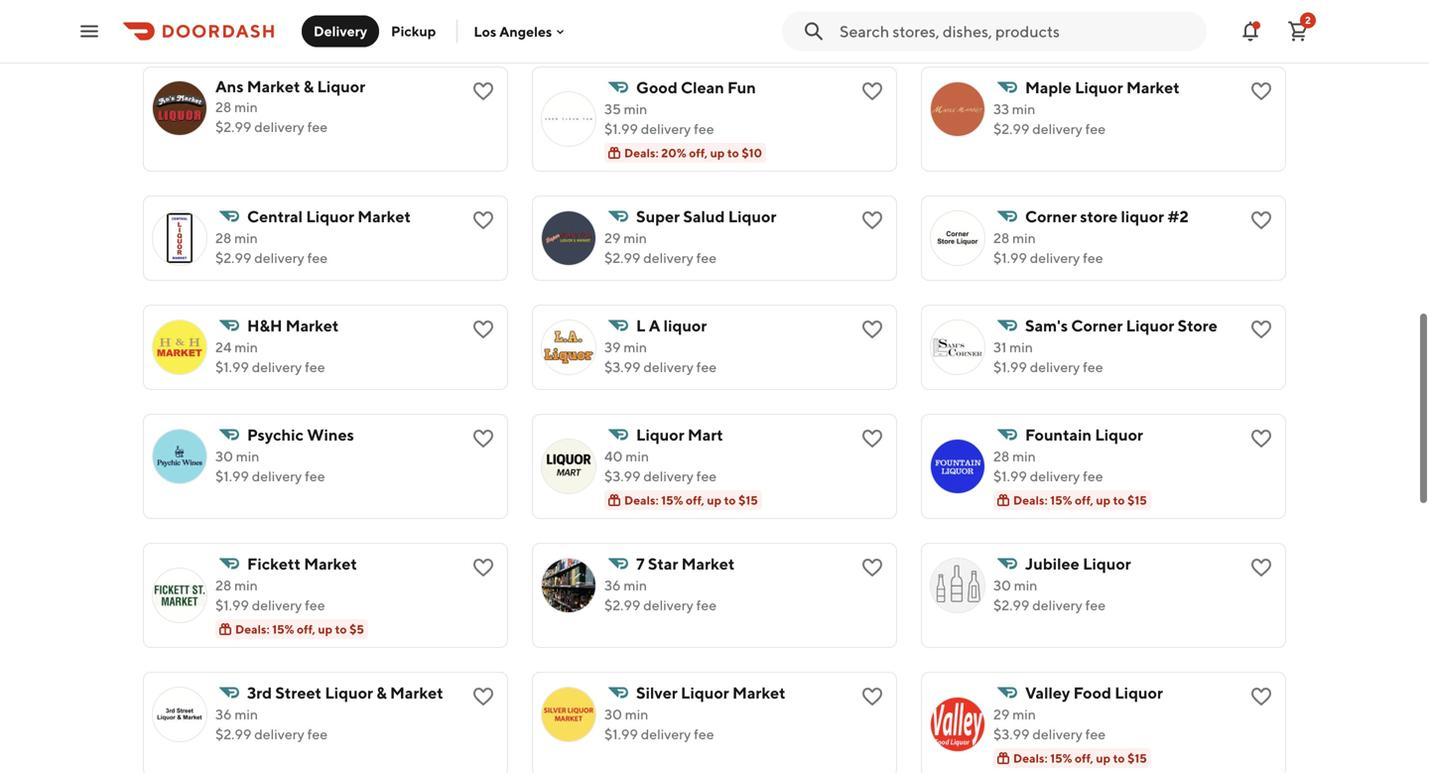 Task type: describe. For each thing, give the bounding box(es) containing it.
fee for central liquor market
[[307, 250, 328, 266]]

store
[[1081, 207, 1118, 226]]

min for maple liquor market
[[1013, 101, 1036, 117]]

off, for liquor mart
[[686, 493, 705, 507]]

central
[[247, 207, 303, 226]]

15% for fickett market
[[272, 623, 294, 636]]

29 for super salud liquor
[[605, 230, 621, 246]]

liquor inside ans market & liquor 28 min $2.99 delivery fee
[[317, 77, 366, 96]]

29 min $3.99 delivery fee
[[994, 706, 1106, 743]]

30 for silver liquor market
[[605, 706, 622, 723]]

7
[[636, 555, 645, 573]]

$15 for valley food liquor
[[1128, 752, 1148, 766]]

fun
[[728, 78, 756, 97]]

30 for jubilee liquor
[[994, 577, 1012, 594]]

up for good clean fun
[[711, 146, 725, 160]]

$1.99 for psychic
[[215, 468, 249, 485]]

$2.99 for jubilee liquor
[[994, 597, 1030, 614]]

deals: up maple
[[1014, 17, 1048, 31]]

28 min $1.99 delivery fee for corner store liquor #2
[[994, 230, 1104, 266]]

$10
[[742, 146, 763, 160]]

liquor right maple
[[1075, 78, 1124, 97]]

1 items, open order cart image
[[1287, 19, 1311, 43]]

29 for valley food liquor
[[994, 706, 1010, 723]]

31
[[994, 339, 1007, 355]]

liquor left store
[[1127, 316, 1175, 335]]

min for super salud liquor
[[624, 230, 647, 246]]

fee for jubilee liquor
[[1086, 597, 1106, 614]]

1 vertical spatial &
[[377, 684, 387, 702]]

$15 for fountain liquor
[[1128, 493, 1148, 507]]

fountain liquor
[[1026, 425, 1144, 444]]

up for liquor mart
[[707, 493, 722, 507]]

up up maple liquor market
[[1097, 17, 1111, 31]]

min for psychic wines
[[236, 448, 260, 465]]

delivery inside ans market & liquor 28 min $2.99 delivery fee
[[254, 119, 305, 135]]

$2.99 inside ans market & liquor 28 min $2.99 delivery fee
[[215, 119, 252, 135]]

click to add this store to your saved list image for sam's corner liquor store
[[1250, 318, 1274, 342]]

min for silver liquor market
[[625, 706, 649, 723]]

jubilee liquor
[[1026, 555, 1132, 573]]

$15 for liquor mart
[[739, 493, 758, 507]]

psychic wines
[[247, 425, 354, 444]]

street
[[275, 684, 322, 702]]

liquor mart
[[636, 425, 724, 444]]

deals: 15% off, up to $5
[[235, 623, 364, 636]]

maple liquor market
[[1026, 78, 1180, 97]]

salud
[[683, 207, 725, 226]]

h&h market
[[247, 316, 339, 335]]

min for 3rd street liquor & market
[[235, 706, 258, 723]]

deals: 15% off, up to $15 for valley food liquor
[[1014, 752, 1148, 766]]

pickup button
[[379, 15, 448, 47]]

delivery
[[314, 23, 367, 39]]

28 min $2.99 delivery fee
[[215, 230, 328, 266]]

fickett market
[[247, 555, 357, 573]]

$1.99 for h&h
[[215, 359, 249, 375]]

fee for fickett market
[[305, 597, 325, 614]]

39 min $3.99 delivery fee
[[605, 339, 717, 375]]

$1.99 for corner
[[994, 250, 1028, 266]]

30 min $2.99 delivery fee
[[994, 577, 1106, 614]]

liquor right "salud"
[[729, 207, 777, 226]]

pickup
[[391, 23, 436, 39]]

liquor for a
[[664, 316, 707, 335]]

click to add this store to your saved list image for maple liquor market
[[1250, 79, 1274, 103]]

deals: for good clean fun
[[625, 146, 659, 160]]

3rd
[[247, 684, 272, 702]]

$1.99 for fountain
[[994, 468, 1028, 485]]

fickett
[[247, 555, 301, 573]]

to for fountain liquor
[[1114, 493, 1125, 507]]

ans market & liquor 28 min $2.99 delivery fee
[[215, 77, 366, 135]]

super
[[636, 207, 680, 226]]

delivery for l a liquor
[[644, 359, 694, 375]]

15% for fountain liquor
[[1051, 493, 1073, 507]]

fee for h&h market
[[305, 359, 325, 375]]

fee for corner store liquor #2
[[1083, 250, 1104, 266]]

wines
[[307, 425, 354, 444]]

$1.99 for fickett
[[215, 597, 249, 614]]

$2.99 for maple liquor market
[[994, 121, 1030, 137]]

central liquor market
[[247, 207, 411, 226]]

33
[[994, 101, 1010, 117]]

$2.99 for 7 star market
[[605, 597, 641, 614]]

min for central liquor market
[[234, 230, 258, 246]]

to for liquor mart
[[724, 493, 736, 507]]

deals: 20% off, up to $10
[[625, 146, 763, 160]]

delivery button
[[302, 15, 379, 47]]

#2
[[1168, 207, 1189, 226]]

min for h&h market
[[235, 339, 258, 355]]

click to add this store to your saved list image for super salud liquor
[[861, 209, 885, 232]]

min inside ans market & liquor 28 min $2.99 delivery fee
[[234, 99, 258, 115]]

min for corner store liquor #2
[[1013, 230, 1036, 246]]

angeles
[[500, 23, 552, 39]]

liquor right street
[[325, 684, 373, 702]]

min for valley food liquor
[[1013, 706, 1036, 723]]

liquor right the silver
[[681, 684, 729, 702]]

ans
[[215, 77, 244, 96]]

& inside ans market & liquor 28 min $2.99 delivery fee
[[304, 77, 314, 96]]

fee for sam's corner liquor store
[[1083, 359, 1104, 375]]

39
[[605, 339, 621, 355]]

click to add this store to your saved list image for l a liquor
[[861, 318, 885, 342]]

fee for valley food liquor
[[1086, 726, 1106, 743]]

h&h
[[247, 316, 282, 335]]

fee for good clean fun
[[694, 121, 714, 137]]

min for l a liquor
[[624, 339, 647, 355]]

jubilee
[[1026, 555, 1080, 573]]

$2.99 for 3rd street liquor & market
[[215, 726, 252, 743]]

valley food liquor
[[1026, 684, 1164, 702]]

40 min $3.99 delivery fee
[[605, 448, 717, 485]]

off, for valley food liquor
[[1075, 752, 1094, 766]]

29 min $2.99 delivery fee
[[605, 230, 717, 266]]

click to add this store to your saved list image for valley food liquor
[[1250, 685, 1274, 709]]

deals: 15% off, up to $15 up maple liquor market
[[1014, 17, 1148, 31]]

7 star market
[[636, 555, 735, 573]]

liquor right fountain
[[1095, 425, 1144, 444]]

delivery for silver liquor market
[[641, 726, 691, 743]]

to for good clean fun
[[728, 146, 740, 160]]

30 min $1.99 delivery fee for silver
[[605, 706, 714, 743]]

to up maple liquor market
[[1114, 17, 1125, 31]]

2
[[1306, 14, 1312, 26]]

click to add this store to your saved list image for jubilee liquor
[[1250, 556, 1274, 580]]

3rd street liquor & market
[[247, 684, 444, 702]]

30 for psychic wines
[[215, 448, 233, 465]]

28 min $1.99 delivery fee for fountain liquor
[[994, 448, 1104, 485]]

corner store liquor #2
[[1026, 207, 1189, 226]]

fountain
[[1026, 425, 1092, 444]]

28 for fountain liquor
[[994, 448, 1010, 465]]

$1.99 for sam's
[[994, 359, 1028, 375]]

delivery for corner store liquor #2
[[1030, 250, 1081, 266]]

liquor for store
[[1121, 207, 1165, 226]]

off, up maple liquor market
[[1075, 17, 1094, 31]]

delivery for maple liquor market
[[1033, 121, 1083, 137]]

silver liquor market
[[636, 684, 786, 702]]

35
[[605, 101, 621, 117]]

click to add this store to your saved list image for silver liquor market
[[861, 685, 885, 709]]

36 for 7 star market
[[605, 577, 621, 594]]



Task type: locate. For each thing, give the bounding box(es) containing it.
$2.99
[[215, 119, 252, 135], [994, 121, 1030, 137], [215, 250, 252, 266], [605, 250, 641, 266], [605, 597, 641, 614], [994, 597, 1030, 614], [215, 726, 252, 743]]

fee down 'valley food liquor'
[[1086, 726, 1106, 743]]

fee for psychic wines
[[305, 468, 325, 485]]

delivery down 'valley' in the right of the page
[[1033, 726, 1083, 743]]

fee
[[307, 119, 328, 135], [694, 121, 714, 137], [1086, 121, 1106, 137], [307, 250, 328, 266], [697, 250, 717, 266], [1083, 250, 1104, 266], [305, 359, 325, 375], [697, 359, 717, 375], [1083, 359, 1104, 375], [305, 468, 325, 485], [697, 468, 717, 485], [1083, 468, 1104, 485], [305, 597, 325, 614], [697, 597, 717, 614], [1086, 597, 1106, 614], [307, 726, 328, 743], [694, 726, 714, 743], [1086, 726, 1106, 743]]

delivery down l a liquor
[[644, 359, 694, 375]]

2 vertical spatial $3.99
[[994, 726, 1030, 743]]

min down 7
[[624, 577, 647, 594]]

fee down l a liquor
[[697, 359, 717, 375]]

deals: for fountain liquor
[[1014, 493, 1048, 507]]

0 horizontal spatial 29
[[605, 230, 621, 246]]

sam's
[[1026, 316, 1068, 335]]

to up 7 star market
[[724, 493, 736, 507]]

liquor down the delivery button
[[317, 77, 366, 96]]

fee down "fountain liquor" on the bottom right of page
[[1083, 468, 1104, 485]]

28 for fickett market
[[215, 577, 232, 594]]

15%
[[1051, 17, 1073, 31], [661, 493, 684, 507], [1051, 493, 1073, 507], [272, 623, 294, 636], [1051, 752, 1073, 766]]

delivery down psychic
[[252, 468, 302, 485]]

0 horizontal spatial 36 min $2.99 delivery fee
[[215, 706, 328, 743]]

$15
[[1128, 17, 1148, 31], [739, 493, 758, 507], [1128, 493, 1148, 507], [1128, 752, 1148, 766]]

30 min $1.99 delivery fee down the silver
[[605, 706, 714, 743]]

$1.99 down psychic
[[215, 468, 249, 485]]

28 min $1.99 delivery fee for fickett market
[[215, 577, 325, 614]]

to
[[1114, 17, 1125, 31], [728, 146, 740, 160], [724, 493, 736, 507], [1114, 493, 1125, 507], [335, 623, 347, 636], [1114, 752, 1125, 766]]

fee for 3rd street liquor & market
[[307, 726, 328, 743]]

off, left $5
[[297, 623, 316, 636]]

deals: 15% off, up to $15 for fountain liquor
[[1014, 493, 1148, 507]]

delivery inside 40 min $3.99 delivery fee
[[644, 468, 694, 485]]

$3.99 for valley food liquor
[[994, 726, 1030, 743]]

15% up maple
[[1051, 17, 1073, 31]]

min right '33'
[[1013, 101, 1036, 117]]

Store search: begin typing to search for stores available on DoorDash text field
[[840, 20, 1195, 42]]

fee up 'central liquor market'
[[307, 119, 328, 135]]

good
[[636, 78, 678, 97]]

good clean fun
[[636, 78, 756, 97]]

min down 3rd
[[235, 706, 258, 723]]

1 vertical spatial corner
[[1072, 316, 1123, 335]]

$1.99 up "sam's"
[[994, 250, 1028, 266]]

33 min $2.99 delivery fee
[[994, 101, 1106, 137]]

$5
[[350, 623, 364, 636]]

deals: 15% off, up to $15 down 40 min $3.99 delivery fee
[[625, 493, 758, 507]]

$2.99 for super salud liquor
[[605, 250, 641, 266]]

fee inside '29 min $3.99 delivery fee'
[[1086, 726, 1106, 743]]

min for fountain liquor
[[1013, 448, 1036, 465]]

$2.99 down 3rd
[[215, 726, 252, 743]]

$1.99 for good
[[605, 121, 638, 137]]

fee down psychic wines
[[305, 468, 325, 485]]

$3.99 down 40
[[605, 468, 641, 485]]

off, for fickett market
[[297, 623, 316, 636]]

min down corner store liquor #2
[[1013, 230, 1036, 246]]

fee up deals: 20% off, up to $10
[[694, 121, 714, 137]]

0 horizontal spatial &
[[304, 77, 314, 96]]

min down the silver
[[625, 706, 649, 723]]

min inside 31 min $1.99 delivery fee
[[1010, 339, 1033, 355]]

0 vertical spatial &
[[304, 77, 314, 96]]

min down ans
[[234, 99, 258, 115]]

deals: 15% off, up to $15 down '29 min $3.99 delivery fee'
[[1014, 752, 1148, 766]]

delivery down super
[[644, 250, 694, 266]]

min inside 28 min $2.99 delivery fee
[[234, 230, 258, 246]]

delivery for sam's corner liquor store
[[1030, 359, 1081, 375]]

min right the 31
[[1010, 339, 1033, 355]]

up down 40 min $3.99 delivery fee
[[707, 493, 722, 507]]

star
[[648, 555, 679, 573]]

fee down h&h market at the left of the page
[[305, 359, 325, 375]]

market
[[247, 77, 300, 96], [1127, 78, 1180, 97], [358, 207, 411, 226], [286, 316, 339, 335], [304, 555, 357, 573], [682, 555, 735, 573], [390, 684, 444, 702], [733, 684, 786, 702]]

29
[[605, 230, 621, 246], [994, 706, 1010, 723]]

to left $5
[[335, 623, 347, 636]]

1 horizontal spatial liquor
[[1121, 207, 1165, 226]]

delivery for good clean fun
[[641, 121, 691, 137]]

delivery down liquor mart
[[644, 468, 694, 485]]

delivery
[[254, 119, 305, 135], [641, 121, 691, 137], [1033, 121, 1083, 137], [254, 250, 305, 266], [644, 250, 694, 266], [1030, 250, 1081, 266], [252, 359, 302, 375], [644, 359, 694, 375], [1030, 359, 1081, 375], [252, 468, 302, 485], [644, 468, 694, 485], [1030, 468, 1081, 485], [252, 597, 302, 614], [644, 597, 694, 614], [1033, 597, 1083, 614], [254, 726, 305, 743], [641, 726, 691, 743], [1033, 726, 1083, 743]]

31 min $1.99 delivery fee
[[994, 339, 1104, 375]]

28 min $1.99 delivery fee
[[994, 230, 1104, 266], [994, 448, 1104, 485], [215, 577, 325, 614]]

0 vertical spatial 29
[[605, 230, 621, 246]]

0 horizontal spatial 30 min $1.99 delivery fee
[[215, 448, 325, 485]]

0 vertical spatial liquor
[[1121, 207, 1165, 226]]

min down fickett
[[234, 577, 258, 594]]

0 horizontal spatial liquor
[[664, 316, 707, 335]]

30 min $1.99 delivery fee
[[215, 448, 325, 485], [605, 706, 714, 743]]

off, for good clean fun
[[689, 146, 708, 160]]

28 min $1.99 delivery fee down fickett
[[215, 577, 325, 614]]

to for fickett market
[[335, 623, 347, 636]]

20%
[[661, 146, 687, 160]]

delivery down fountain
[[1030, 468, 1081, 485]]

36 min $2.99 delivery fee
[[605, 577, 717, 614], [215, 706, 328, 743]]

deals: 15% off, up to $15 up the jubilee liquor
[[1014, 493, 1148, 507]]

$3.99 inside '29 min $3.99 delivery fee'
[[994, 726, 1030, 743]]

24 min $1.99 delivery fee
[[215, 339, 325, 375]]

1 vertical spatial 30
[[994, 577, 1012, 594]]

delivery for 3rd street liquor & market
[[254, 726, 305, 743]]

30 min $1.99 delivery fee down psychic
[[215, 448, 325, 485]]

click to add this store to your saved list image
[[861, 79, 885, 103], [472, 209, 495, 232], [472, 318, 495, 342], [1250, 318, 1274, 342], [472, 427, 495, 451], [861, 427, 885, 451], [1250, 427, 1274, 451], [472, 685, 495, 709], [861, 685, 885, 709]]

28
[[215, 99, 232, 115], [215, 230, 232, 246], [994, 230, 1010, 246], [994, 448, 1010, 465], [215, 577, 232, 594]]

28 min $1.99 delivery fee down fountain
[[994, 448, 1104, 485]]

36 for 3rd street liquor & market
[[215, 706, 232, 723]]

liquor right food
[[1115, 684, 1164, 702]]

24
[[215, 339, 232, 355]]

min inside 33 min $2.99 delivery fee
[[1013, 101, 1036, 117]]

0 vertical spatial corner
[[1026, 207, 1077, 226]]

click to add this store to your saved list image for 3rd street liquor & market
[[472, 685, 495, 709]]

$2.99 inside 30 min $2.99 delivery fee
[[994, 597, 1030, 614]]

liquor left #2
[[1121, 207, 1165, 226]]

click to add this store to your saved list image for h&h market
[[472, 318, 495, 342]]

delivery down the silver
[[641, 726, 691, 743]]

$3.99 for liquor mart
[[605, 468, 641, 485]]

deals: down '29 min $3.99 delivery fee'
[[1014, 752, 1048, 766]]

min for 7 star market
[[624, 577, 647, 594]]

los
[[474, 23, 497, 39]]

click to add this store to your saved list image for fickett market
[[472, 556, 495, 580]]

fee down maple liquor market
[[1086, 121, 1106, 137]]

off, down '29 min $3.99 delivery fee'
[[1075, 752, 1094, 766]]

super salud liquor
[[636, 207, 777, 226]]

&
[[304, 77, 314, 96], [377, 684, 387, 702]]

2 vertical spatial 28 min $1.99 delivery fee
[[215, 577, 325, 614]]

deals: for liquor mart
[[625, 493, 659, 507]]

$1.99 inside the 24 min $1.99 delivery fee
[[215, 359, 249, 375]]

min right 24
[[235, 339, 258, 355]]

delivery for super salud liquor
[[644, 250, 694, 266]]

delivery for central liquor market
[[254, 250, 305, 266]]

delivery down maple
[[1033, 121, 1083, 137]]

36 min $2.99 delivery fee for star
[[605, 577, 717, 614]]

$1.99 inside 35 min $1.99 delivery fee
[[605, 121, 638, 137]]

0 vertical spatial 30
[[215, 448, 233, 465]]

food
[[1074, 684, 1112, 702]]

min for good clean fun
[[624, 101, 648, 117]]

fee inside 39 min $3.99 delivery fee
[[697, 359, 717, 375]]

$2.99 inside 28 min $2.99 delivery fee
[[215, 250, 252, 266]]

corner
[[1026, 207, 1077, 226], [1072, 316, 1123, 335]]

$3.99 for l a liquor
[[605, 359, 641, 375]]

click to add this store to your saved list image for central liquor market
[[472, 209, 495, 232]]

1 horizontal spatial 29
[[994, 706, 1010, 723]]

liquor
[[1121, 207, 1165, 226], [664, 316, 707, 335]]

1 horizontal spatial 30 min $1.99 delivery fee
[[605, 706, 714, 743]]

up for valley food liquor
[[1097, 752, 1111, 766]]

28 for central liquor market
[[215, 230, 232, 246]]

0 vertical spatial $3.99
[[605, 359, 641, 375]]

fee for liquor mart
[[697, 468, 717, 485]]

corner right "sam's"
[[1072, 316, 1123, 335]]

fee inside 33 min $2.99 delivery fee
[[1086, 121, 1106, 137]]

up
[[1097, 17, 1111, 31], [711, 146, 725, 160], [707, 493, 722, 507], [1097, 493, 1111, 507], [318, 623, 333, 636], [1097, 752, 1111, 766]]

delivery inside the 24 min $1.99 delivery fee
[[252, 359, 302, 375]]

28 min $1.99 delivery fee down store
[[994, 230, 1104, 266]]

min down 'valley' in the right of the page
[[1013, 706, 1036, 723]]

$3.99 inside 40 min $3.99 delivery fee
[[605, 468, 641, 485]]

1 vertical spatial 36 min $2.99 delivery fee
[[215, 706, 328, 743]]

to left $10
[[728, 146, 740, 160]]

30
[[215, 448, 233, 465], [994, 577, 1012, 594], [605, 706, 622, 723]]

off, right 20%
[[689, 146, 708, 160]]

maple
[[1026, 78, 1072, 97]]

delivery down "sam's"
[[1030, 359, 1081, 375]]

deals: for fickett market
[[235, 623, 270, 636]]

to down "fountain liquor" on the bottom right of page
[[1114, 493, 1125, 507]]

click to add this store to your saved list image for fountain liquor
[[1250, 427, 1274, 451]]

fee inside ans market & liquor 28 min $2.99 delivery fee
[[307, 119, 328, 135]]

29 inside the 29 min $2.99 delivery fee
[[605, 230, 621, 246]]

fee down store
[[1083, 250, 1104, 266]]

min inside the 29 min $2.99 delivery fee
[[624, 230, 647, 246]]

fee inside 28 min $2.99 delivery fee
[[307, 250, 328, 266]]

to down 'valley food liquor'
[[1114, 752, 1125, 766]]

2 vertical spatial 30
[[605, 706, 622, 723]]

30 inside 30 min $2.99 delivery fee
[[994, 577, 1012, 594]]

min for sam's corner liquor store
[[1010, 339, 1033, 355]]

fee for l a liquor
[[697, 359, 717, 375]]

1 vertical spatial 30 min $1.99 delivery fee
[[605, 706, 714, 743]]

delivery for psychic wines
[[252, 468, 302, 485]]

fee down silver liquor market
[[694, 726, 714, 743]]

notification bell image
[[1239, 19, 1263, 43]]

click to add this store to your saved list image for good clean fun
[[861, 79, 885, 103]]

36 min $2.99 delivery fee for street
[[215, 706, 328, 743]]

$2.99 inside 33 min $2.99 delivery fee
[[994, 121, 1030, 137]]

mart
[[688, 425, 724, 444]]

$2.99 down ans
[[215, 119, 252, 135]]

fee inside the 24 min $1.99 delivery fee
[[305, 359, 325, 375]]

up for fountain liquor
[[1097, 493, 1111, 507]]

& down the delivery button
[[304, 77, 314, 96]]

min inside 40 min $3.99 delivery fee
[[626, 448, 649, 465]]

28 for corner store liquor #2
[[994, 230, 1010, 246]]

delivery down h&h
[[252, 359, 302, 375]]

1 vertical spatial 28 min $1.99 delivery fee
[[994, 448, 1104, 485]]

30 min $1.99 delivery fee for psychic
[[215, 448, 325, 485]]

$3.99 inside 39 min $3.99 delivery fee
[[605, 359, 641, 375]]

up left $5
[[318, 623, 333, 636]]

$2.99 down 7
[[605, 597, 641, 614]]

$1.99 down fountain
[[994, 468, 1028, 485]]

off, down 40 min $3.99 delivery fee
[[686, 493, 705, 507]]

deals: down 40 min $3.99 delivery fee
[[625, 493, 659, 507]]

open menu image
[[77, 19, 101, 43]]

delivery for 7 star market
[[644, 597, 694, 614]]

fee inside 40 min $3.99 delivery fee
[[697, 468, 717, 485]]

36
[[605, 577, 621, 594], [215, 706, 232, 723]]

sam's corner liquor store
[[1026, 316, 1218, 335]]

40
[[605, 448, 623, 465]]

delivery down central
[[254, 250, 305, 266]]

fee down 7 star market
[[697, 597, 717, 614]]

36 min $2.99 delivery fee down star
[[605, 577, 717, 614]]

fee for silver liquor market
[[694, 726, 714, 743]]

deals: 15% off, up to $15
[[1014, 17, 1148, 31], [625, 493, 758, 507], [1014, 493, 1148, 507], [1014, 752, 1148, 766]]

delivery inside 35 min $1.99 delivery fee
[[641, 121, 691, 137]]

valley
[[1026, 684, 1071, 702]]

min inside 39 min $3.99 delivery fee
[[624, 339, 647, 355]]

1 horizontal spatial 30
[[605, 706, 622, 723]]

fee for 7 star market
[[697, 597, 717, 614]]

liquor right jubilee
[[1083, 555, 1132, 573]]

1 horizontal spatial &
[[377, 684, 387, 702]]

min down jubilee
[[1014, 577, 1038, 594]]

off, for fountain liquor
[[1075, 493, 1094, 507]]

silver
[[636, 684, 678, 702]]

29 inside '29 min $3.99 delivery fee'
[[994, 706, 1010, 723]]

1 vertical spatial $3.99
[[605, 468, 641, 485]]

delivery for jubilee liquor
[[1033, 597, 1083, 614]]

0 vertical spatial 36 min $2.99 delivery fee
[[605, 577, 717, 614]]

28 inside 28 min $2.99 delivery fee
[[215, 230, 232, 246]]

$1.99 down the silver
[[605, 726, 638, 743]]

$1.99 inside 31 min $1.99 delivery fee
[[994, 359, 1028, 375]]

15% for valley food liquor
[[1051, 752, 1073, 766]]

fee down super salud liquor
[[697, 250, 717, 266]]

min inside 35 min $1.99 delivery fee
[[624, 101, 648, 117]]

delivery inside 39 min $3.99 delivery fee
[[644, 359, 694, 375]]

$1.99 down 35
[[605, 121, 638, 137]]

delivery for h&h market
[[252, 359, 302, 375]]

15% down '29 min $3.99 delivery fee'
[[1051, 752, 1073, 766]]

min for liquor mart
[[626, 448, 649, 465]]

fee down the jubilee liquor
[[1086, 597, 1106, 614]]

15% for liquor mart
[[661, 493, 684, 507]]

delivery down street
[[254, 726, 305, 743]]

liquor up 40 min $3.99 delivery fee
[[636, 425, 685, 444]]

2 button
[[1279, 11, 1319, 51]]

fee inside 31 min $1.99 delivery fee
[[1083, 359, 1104, 375]]

fee inside the 29 min $2.99 delivery fee
[[697, 250, 717, 266]]

l a liquor
[[636, 316, 707, 335]]

delivery inside 33 min $2.99 delivery fee
[[1033, 121, 1083, 137]]

$2.99 inside the 29 min $2.99 delivery fee
[[605, 250, 641, 266]]

delivery up central
[[254, 119, 305, 135]]

deals: 15% off, up to $15 for liquor mart
[[625, 493, 758, 507]]

$1.99 down 24
[[215, 359, 249, 375]]

fee down street
[[307, 726, 328, 743]]

0 vertical spatial 30 min $1.99 delivery fee
[[215, 448, 325, 485]]

psychic
[[247, 425, 304, 444]]

28 inside ans market & liquor 28 min $2.99 delivery fee
[[215, 99, 232, 115]]

1 vertical spatial 36
[[215, 706, 232, 723]]

delivery inside '29 min $3.99 delivery fee'
[[1033, 726, 1083, 743]]

fee inside 30 min $2.99 delivery fee
[[1086, 597, 1106, 614]]

delivery inside 30 min $2.99 delivery fee
[[1033, 597, 1083, 614]]

delivery for fountain liquor
[[1030, 468, 1081, 485]]

a
[[649, 316, 661, 335]]

click to add this store to your saved list image
[[472, 79, 495, 103], [1250, 79, 1274, 103], [861, 209, 885, 232], [1250, 209, 1274, 232], [861, 318, 885, 342], [472, 556, 495, 580], [861, 556, 885, 580], [1250, 556, 1274, 580], [1250, 685, 1274, 709]]

$3.99 down 'valley' in the right of the page
[[994, 726, 1030, 743]]

$2.99 for central liquor market
[[215, 250, 252, 266]]

click to add this store to your saved list image for liquor mart
[[861, 427, 885, 451]]

min inside '29 min $3.99 delivery fee'
[[1013, 706, 1036, 723]]

delivery inside the 29 min $2.99 delivery fee
[[644, 250, 694, 266]]

1 horizontal spatial 36 min $2.99 delivery fee
[[605, 577, 717, 614]]

1 vertical spatial liquor
[[664, 316, 707, 335]]

l
[[636, 316, 646, 335]]

35 min $1.99 delivery fee
[[605, 101, 714, 137]]

min right 40
[[626, 448, 649, 465]]

up down '29 min $3.99 delivery fee'
[[1097, 752, 1111, 766]]

min inside the 24 min $1.99 delivery fee
[[235, 339, 258, 355]]

clean
[[681, 78, 725, 97]]

delivery down jubilee
[[1033, 597, 1083, 614]]

fee for super salud liquor
[[697, 250, 717, 266]]

delivery for liquor mart
[[644, 468, 694, 485]]

0 vertical spatial 28 min $1.99 delivery fee
[[994, 230, 1104, 266]]

deals: for valley food liquor
[[1014, 752, 1048, 766]]

click to add this store to your saved list image for psychic wines
[[472, 427, 495, 451]]

$3.99 down the 39
[[605, 359, 641, 375]]

fee for fountain liquor
[[1083, 468, 1104, 485]]

liquor right a
[[664, 316, 707, 335]]

$1.99 down fickett
[[215, 597, 249, 614]]

min for jubilee liquor
[[1014, 577, 1038, 594]]

min
[[234, 99, 258, 115], [624, 101, 648, 117], [1013, 101, 1036, 117], [234, 230, 258, 246], [624, 230, 647, 246], [1013, 230, 1036, 246], [235, 339, 258, 355], [624, 339, 647, 355], [1010, 339, 1033, 355], [236, 448, 260, 465], [626, 448, 649, 465], [1013, 448, 1036, 465], [234, 577, 258, 594], [624, 577, 647, 594], [1014, 577, 1038, 594], [235, 706, 258, 723], [625, 706, 649, 723], [1013, 706, 1036, 723]]

$1.99
[[605, 121, 638, 137], [994, 250, 1028, 266], [215, 359, 249, 375], [994, 359, 1028, 375], [215, 468, 249, 485], [994, 468, 1028, 485], [215, 597, 249, 614], [605, 726, 638, 743]]

delivery for fickett market
[[252, 597, 302, 614]]

liquor
[[317, 77, 366, 96], [1075, 78, 1124, 97], [306, 207, 354, 226], [729, 207, 777, 226], [1127, 316, 1175, 335], [636, 425, 685, 444], [1095, 425, 1144, 444], [1083, 555, 1132, 573], [325, 684, 373, 702], [681, 684, 729, 702], [1115, 684, 1164, 702]]

delivery down store
[[1030, 250, 1081, 266]]

min down l
[[624, 339, 647, 355]]

$3.99
[[605, 359, 641, 375], [605, 468, 641, 485], [994, 726, 1030, 743]]

market inside ans market & liquor 28 min $2.99 delivery fee
[[247, 77, 300, 96]]

store
[[1178, 316, 1218, 335]]

fee down sam's corner liquor store
[[1083, 359, 1104, 375]]

delivery inside 31 min $1.99 delivery fee
[[1030, 359, 1081, 375]]

2 horizontal spatial 30
[[994, 577, 1012, 594]]

0 vertical spatial 36
[[605, 577, 621, 594]]

up for fickett market
[[318, 623, 333, 636]]

liquor right central
[[306, 207, 354, 226]]

0 horizontal spatial 30
[[215, 448, 233, 465]]

$1.99 for silver
[[605, 726, 638, 743]]

$1.99 down the 31
[[994, 359, 1028, 375]]

min down super
[[624, 230, 647, 246]]

los angeles button
[[474, 23, 568, 39]]

fee inside 35 min $1.99 delivery fee
[[694, 121, 714, 137]]

los angeles
[[474, 23, 552, 39]]

deals:
[[1014, 17, 1048, 31], [625, 146, 659, 160], [625, 493, 659, 507], [1014, 493, 1048, 507], [235, 623, 270, 636], [1014, 752, 1048, 766]]

off,
[[1075, 17, 1094, 31], [689, 146, 708, 160], [686, 493, 705, 507], [1075, 493, 1094, 507], [297, 623, 316, 636], [1075, 752, 1094, 766]]

$2.99 down jubilee
[[994, 597, 1030, 614]]

1 horizontal spatial 36
[[605, 577, 621, 594]]

min inside 30 min $2.99 delivery fee
[[1014, 577, 1038, 594]]

0 horizontal spatial 36
[[215, 706, 232, 723]]

1 vertical spatial 29
[[994, 706, 1010, 723]]

delivery inside 28 min $2.99 delivery fee
[[254, 250, 305, 266]]

min down fountain
[[1013, 448, 1036, 465]]

& right street
[[377, 684, 387, 702]]



Task type: vqa. For each thing, say whether or not it's contained in the screenshot.


